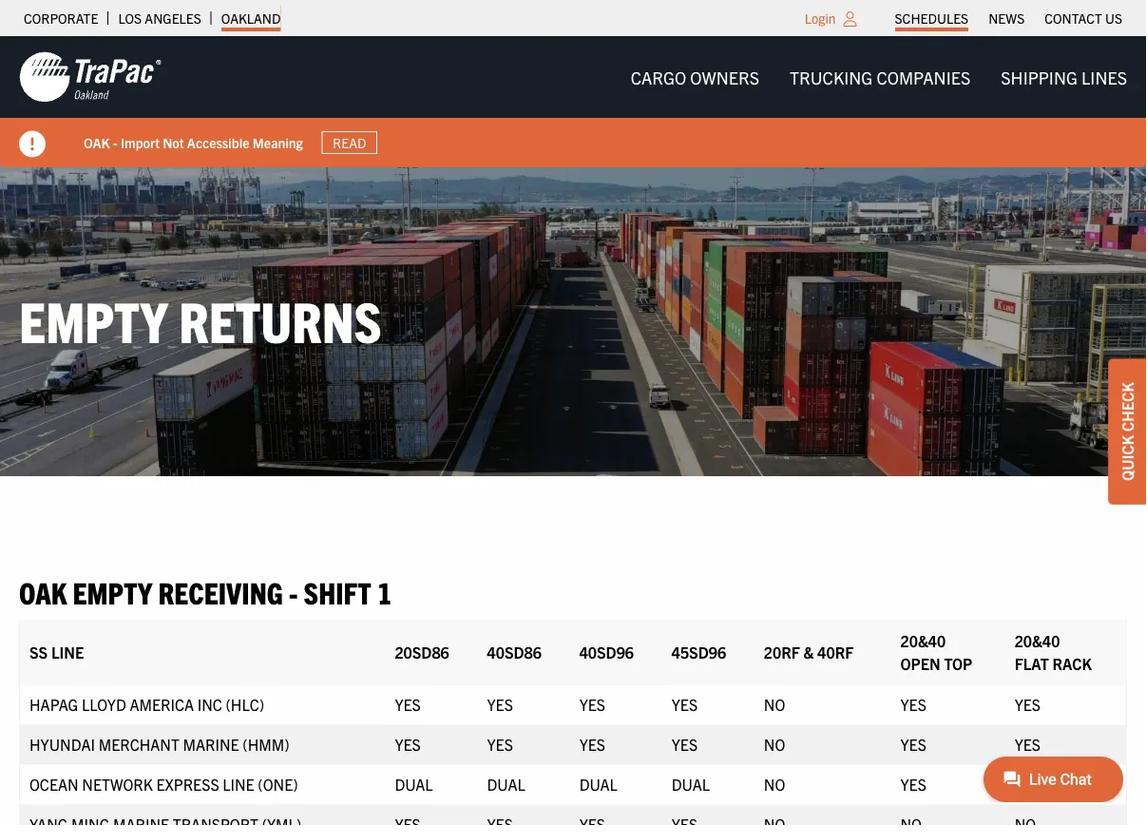 Task type: locate. For each thing, give the bounding box(es) containing it.
lines
[[1082, 66, 1128, 87]]

line right ss
[[51, 642, 84, 661]]

-
[[113, 134, 118, 151], [289, 573, 298, 611]]

yes
[[395, 695, 421, 714], [487, 695, 513, 714], [580, 695, 606, 714], [672, 695, 698, 714], [901, 695, 927, 714], [1015, 695, 1041, 714], [395, 735, 421, 754], [487, 735, 513, 754], [580, 735, 606, 754], [672, 735, 698, 754], [901, 735, 927, 754], [1015, 735, 1041, 754], [901, 774, 927, 794], [1015, 774, 1041, 794]]

shipping lines
[[1002, 66, 1128, 87]]

news link
[[989, 5, 1025, 31]]

oak up ss
[[19, 573, 67, 611]]

2 vertical spatial no
[[764, 774, 786, 794]]

ss line
[[29, 642, 84, 661]]

3 dual from the left
[[580, 774, 618, 794]]

menu bar
[[885, 5, 1133, 31], [616, 58, 1143, 96]]

ocean
[[29, 774, 79, 794]]

1 horizontal spatial line
[[223, 774, 255, 794]]

1 horizontal spatial -
[[289, 573, 298, 611]]

cargo
[[631, 66, 687, 87]]

20&40 inside 20&40 flat rack
[[1015, 631, 1061, 650]]

0 vertical spatial no
[[764, 695, 786, 714]]

45sd96
[[672, 642, 727, 661]]

1 vertical spatial line
[[223, 774, 255, 794]]

flat
[[1015, 654, 1050, 673]]

0 horizontal spatial oak
[[19, 573, 67, 611]]

1 vertical spatial menu bar
[[616, 58, 1143, 96]]

40rf
[[818, 642, 854, 661]]

- left import
[[113, 134, 118, 151]]

empty returns
[[19, 285, 382, 354]]

rack
[[1053, 654, 1093, 673]]

line
[[51, 642, 84, 661], [223, 774, 255, 794]]

no for (one)
[[764, 774, 786, 794]]

40sd86
[[487, 642, 542, 661]]

ss
[[29, 642, 48, 661]]

menu bar down light image
[[616, 58, 1143, 96]]

0 horizontal spatial 20&40
[[901, 631, 946, 650]]

2 20&40 from the left
[[1015, 631, 1061, 650]]

top
[[945, 654, 973, 673]]

no
[[764, 695, 786, 714], [764, 735, 786, 754], [764, 774, 786, 794]]

menu bar up shipping
[[885, 5, 1133, 31]]

20rf
[[764, 642, 801, 661]]

angeles
[[145, 10, 201, 27]]

1 horizontal spatial oak
[[84, 134, 110, 151]]

0 vertical spatial oak
[[84, 134, 110, 151]]

2 no from the top
[[764, 735, 786, 754]]

accessible
[[187, 134, 250, 151]]

read
[[333, 134, 367, 151]]

receiving
[[158, 573, 283, 611]]

1 vertical spatial -
[[289, 573, 298, 611]]

0 vertical spatial menu bar
[[885, 5, 1133, 31]]

3 no from the top
[[764, 774, 786, 794]]

express
[[156, 774, 219, 794]]

check
[[1118, 382, 1137, 432]]

hapag
[[29, 695, 78, 714]]

1 vertical spatial no
[[764, 735, 786, 754]]

oakland image
[[19, 50, 162, 104]]

20&40 up flat
[[1015, 631, 1061, 650]]

los angeles link
[[118, 5, 201, 31]]

shipping lines link
[[986, 58, 1143, 96]]

1 no from the top
[[764, 695, 786, 714]]

no for (hlc)
[[764, 695, 786, 714]]

empty
[[19, 285, 168, 354]]

hyundai
[[29, 735, 95, 754]]

oak for oak empty receiving                - shift 1
[[19, 573, 67, 611]]

dual
[[395, 774, 433, 794], [487, 774, 526, 794], [580, 774, 618, 794], [672, 774, 710, 794]]

1 vertical spatial oak
[[19, 573, 67, 611]]

(one)
[[258, 774, 298, 794]]

1 20&40 from the left
[[901, 631, 946, 650]]

oak empty receiving                - shift 1
[[19, 573, 392, 611]]

banner
[[0, 36, 1147, 167]]

schedules link
[[895, 5, 969, 31]]

4 dual from the left
[[672, 774, 710, 794]]

import
[[121, 134, 160, 151]]

0 horizontal spatial line
[[51, 642, 84, 661]]

20&40 flat rack
[[1015, 631, 1093, 673]]

line left (one)
[[223, 774, 255, 794]]

contact us
[[1045, 10, 1123, 27]]

marine
[[183, 735, 239, 754]]

20rf & 40rf
[[764, 642, 854, 661]]

oak left import
[[84, 134, 110, 151]]

20&40 inside 20&40 open top
[[901, 631, 946, 650]]

20&40 up open
[[901, 631, 946, 650]]

trucking companies link
[[775, 58, 986, 96]]

lloyd
[[82, 695, 126, 714]]

1 horizontal spatial 20&40
[[1015, 631, 1061, 650]]

- left shift
[[289, 573, 298, 611]]

news
[[989, 10, 1025, 27]]

open
[[901, 654, 941, 673]]

20&40
[[901, 631, 946, 650], [1015, 631, 1061, 650]]

0 vertical spatial -
[[113, 134, 118, 151]]

ocean network express line (one)
[[29, 774, 298, 794]]

0 horizontal spatial -
[[113, 134, 118, 151]]

oak
[[84, 134, 110, 151], [19, 573, 67, 611]]

40sd96
[[580, 642, 634, 661]]

1
[[377, 573, 392, 611]]



Task type: describe. For each thing, give the bounding box(es) containing it.
read link
[[322, 131, 378, 154]]

oak - import not accessible meaning
[[84, 134, 303, 151]]

corporate
[[24, 10, 98, 27]]

solid image
[[19, 131, 46, 157]]

&
[[804, 642, 815, 661]]

network
[[82, 774, 153, 794]]

america
[[130, 695, 194, 714]]

hapag lloyd america inc (hlc)
[[29, 695, 264, 714]]

oakland
[[221, 10, 281, 27]]

20&40 open top
[[901, 631, 973, 673]]

los angeles
[[118, 10, 201, 27]]

0 vertical spatial line
[[51, 642, 84, 661]]

2 dual from the left
[[487, 774, 526, 794]]

schedules
[[895, 10, 969, 27]]

oakland link
[[221, 5, 281, 31]]

cargo owners link
[[616, 58, 775, 96]]

(hmm)
[[243, 735, 290, 754]]

shift
[[304, 573, 372, 611]]

(hlc)
[[226, 695, 264, 714]]

trucking
[[790, 66, 873, 87]]

quick check link
[[1109, 359, 1147, 505]]

not
[[163, 134, 184, 151]]

us
[[1106, 10, 1123, 27]]

owners
[[691, 66, 760, 87]]

login link
[[805, 10, 836, 27]]

light image
[[844, 11, 857, 27]]

menu bar containing schedules
[[885, 5, 1133, 31]]

merchant
[[99, 735, 180, 754]]

cargo owners
[[631, 66, 760, 87]]

contact
[[1045, 10, 1103, 27]]

meaning
[[253, 134, 303, 151]]

empty
[[73, 573, 152, 611]]

20&40 for open
[[901, 631, 946, 650]]

los
[[118, 10, 142, 27]]

companies
[[877, 66, 971, 87]]

trucking companies
[[790, 66, 971, 87]]

quick
[[1118, 435, 1137, 481]]

corporate link
[[24, 5, 98, 31]]

- inside banner
[[113, 134, 118, 151]]

inc
[[198, 695, 222, 714]]

login
[[805, 10, 836, 27]]

shipping
[[1002, 66, 1078, 87]]

oak for oak - import not accessible meaning
[[84, 134, 110, 151]]

quick check
[[1118, 382, 1137, 481]]

banner containing cargo owners
[[0, 36, 1147, 167]]

1 dual from the left
[[395, 774, 433, 794]]

contact us link
[[1045, 5, 1123, 31]]

hyundai merchant marine (hmm)
[[29, 735, 290, 754]]

20sd86
[[395, 642, 450, 661]]

menu bar containing cargo owners
[[616, 58, 1143, 96]]

returns
[[179, 285, 382, 354]]

20&40 for flat
[[1015, 631, 1061, 650]]



Task type: vqa. For each thing, say whether or not it's contained in the screenshot.


